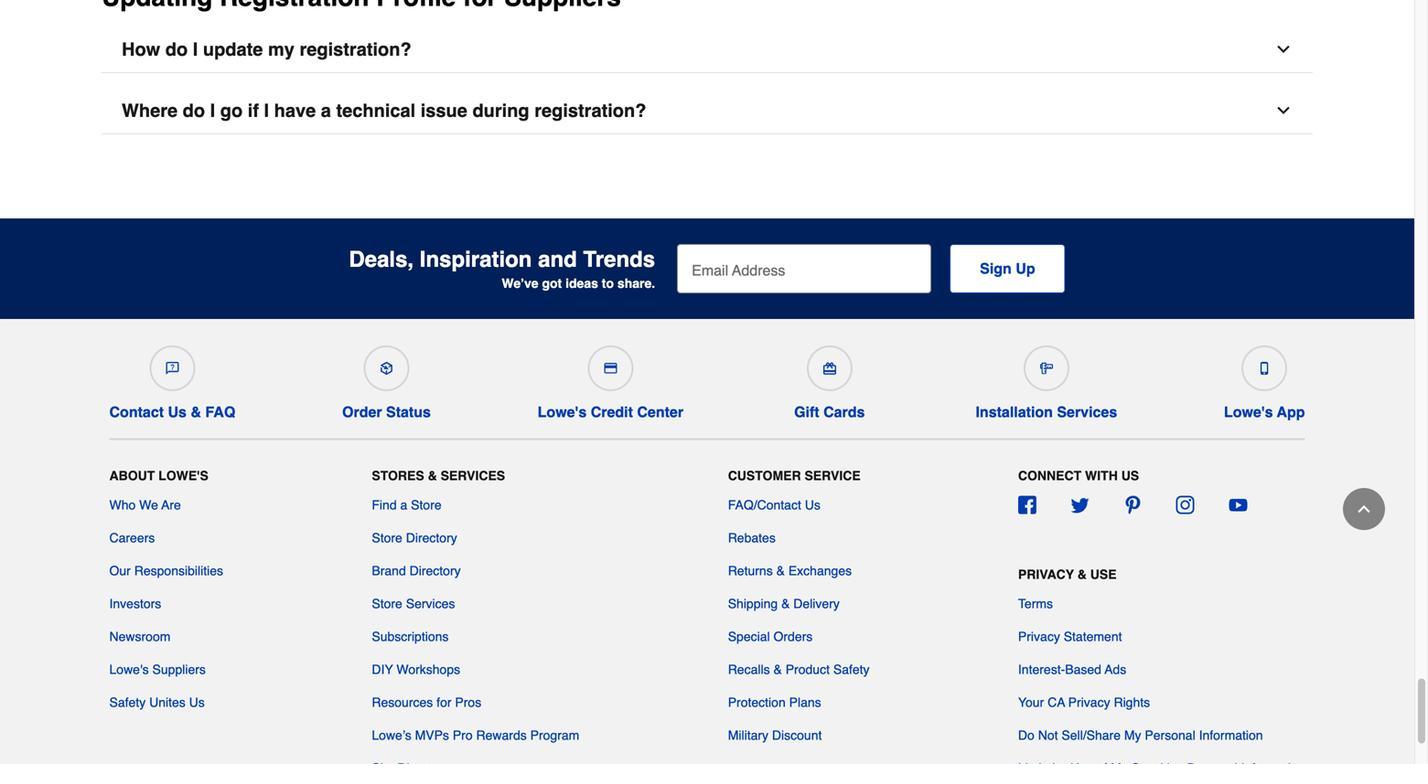 Task type: vqa. For each thing, say whether or not it's contained in the screenshot.
5th ) from the top of the page
no



Task type: describe. For each thing, give the bounding box(es) containing it.
sign
[[980, 260, 1012, 277]]

us
[[1121, 469, 1139, 483]]

special orders
[[728, 630, 813, 645]]

store inside 'link'
[[411, 498, 442, 513]]

stores
[[372, 469, 424, 483]]

share.
[[617, 276, 655, 291]]

careers link
[[109, 529, 155, 548]]

find
[[372, 498, 397, 513]]

services for store services
[[406, 597, 455, 612]]

our responsibilities link
[[109, 562, 223, 581]]

2 horizontal spatial i
[[264, 100, 269, 121]]

for
[[437, 696, 452, 710]]

discount
[[772, 729, 822, 743]]

us for faq/contact
[[805, 498, 821, 513]]

inspiration
[[420, 247, 532, 272]]

resources for pros link
[[372, 694, 481, 712]]

ideas
[[565, 276, 598, 291]]

military discount
[[728, 729, 822, 743]]

registration? inside button
[[300, 39, 411, 60]]

returns & exchanges link
[[728, 562, 852, 581]]

installation services link
[[976, 339, 1117, 421]]

orders
[[774, 630, 813, 645]]

Email Address email field
[[677, 244, 931, 294]]

registration? inside button
[[534, 100, 646, 121]]

safety unites us link
[[109, 694, 205, 712]]

instagram image
[[1176, 496, 1195, 515]]

safety unites us
[[109, 696, 205, 710]]

diy
[[372, 663, 393, 678]]

gift card image
[[823, 362, 836, 375]]

1 vertical spatial services
[[441, 469, 505, 483]]

workshops
[[396, 663, 460, 678]]

installation
[[976, 404, 1053, 421]]

rebates link
[[728, 529, 776, 548]]

military discount link
[[728, 727, 822, 745]]

where do i go if i have a technical issue during registration? button
[[102, 88, 1313, 135]]

1 horizontal spatial safety
[[833, 663, 870, 678]]

do for where
[[183, 100, 205, 121]]

plans
[[789, 696, 821, 710]]

& for recalls & product safety
[[774, 663, 782, 678]]

gift
[[794, 404, 819, 421]]

customer care image
[[166, 362, 179, 375]]

personal
[[1145, 729, 1195, 743]]

are
[[161, 498, 181, 513]]

service
[[805, 469, 861, 483]]

with
[[1085, 469, 1118, 483]]

dimensions image
[[1040, 362, 1053, 375]]

lowe's up are
[[158, 469, 208, 483]]

deals,
[[349, 247, 414, 272]]

lowe's credit center
[[538, 404, 683, 421]]

recalls
[[728, 663, 770, 678]]

order
[[342, 404, 382, 421]]

go
[[220, 100, 243, 121]]

twitter image
[[1071, 496, 1089, 515]]

lowe's mvps pro rewards program
[[372, 729, 579, 743]]

do not sell/share my personal information
[[1018, 729, 1263, 743]]

rebates
[[728, 531, 776, 546]]

shipping & delivery link
[[728, 595, 840, 613]]

shipping
[[728, 597, 778, 612]]

brand directory
[[372, 564, 461, 579]]

connect
[[1018, 469, 1082, 483]]

where
[[122, 100, 178, 121]]

deals, inspiration and trends we've got ideas to share.
[[349, 247, 655, 291]]

lowe's
[[372, 729, 411, 743]]

find a store link
[[372, 496, 442, 515]]

privacy for privacy statement
[[1018, 630, 1060, 645]]

statement
[[1064, 630, 1122, 645]]

services for installation services
[[1057, 404, 1117, 421]]

customer service
[[728, 469, 861, 483]]

investors link
[[109, 595, 161, 613]]

responsibilities
[[134, 564, 223, 579]]

based
[[1065, 663, 1102, 678]]

returns
[[728, 564, 773, 579]]

protection plans link
[[728, 694, 821, 712]]

credit card image
[[604, 362, 617, 375]]

store directory
[[372, 531, 457, 546]]

mobile image
[[1258, 362, 1271, 375]]

how
[[122, 39, 160, 60]]

ca
[[1048, 696, 1065, 710]]

do not sell/share my personal information link
[[1018, 727, 1263, 745]]

store services
[[372, 597, 455, 612]]

recalls & product safety
[[728, 663, 870, 678]]

lowe's for lowe's app
[[1224, 404, 1273, 421]]

& for stores & services
[[428, 469, 437, 483]]

terms
[[1018, 597, 1053, 612]]

careers
[[109, 531, 155, 546]]

who we are link
[[109, 496, 181, 515]]

diy workshops link
[[372, 661, 460, 679]]

i for update
[[193, 39, 198, 60]]

got
[[542, 276, 562, 291]]

gift cards
[[794, 404, 865, 421]]

sign up form
[[677, 244, 1065, 294]]

& for privacy & use
[[1078, 568, 1087, 582]]

find a store
[[372, 498, 442, 513]]



Task type: locate. For each thing, give the bounding box(es) containing it.
& right recalls
[[774, 663, 782, 678]]

technical
[[336, 100, 416, 121]]

store services link
[[372, 595, 455, 613]]

0 vertical spatial privacy
[[1018, 568, 1074, 582]]

connect with us
[[1018, 469, 1139, 483]]

where do i go if i have a technical issue during registration?
[[122, 100, 646, 121]]

registration? up technical
[[300, 39, 411, 60]]

0 vertical spatial services
[[1057, 404, 1117, 421]]

i
[[193, 39, 198, 60], [210, 100, 215, 121], [264, 100, 269, 121]]

directory for store directory
[[406, 531, 457, 546]]

store for directory
[[372, 531, 402, 546]]

rights
[[1114, 696, 1150, 710]]

chevron down image inside how do i update my registration? button
[[1274, 40, 1293, 59]]

& right returns
[[776, 564, 785, 579]]

1 vertical spatial directory
[[410, 564, 461, 579]]

directory up brand directory
[[406, 531, 457, 546]]

store down stores & services
[[411, 498, 442, 513]]

a right 'have'
[[321, 100, 331, 121]]

1 vertical spatial us
[[805, 498, 821, 513]]

mvps
[[415, 729, 449, 743]]

lowe's down newsroom
[[109, 663, 149, 678]]

1 vertical spatial a
[[400, 498, 407, 513]]

center
[[637, 404, 683, 421]]

newsroom
[[109, 630, 171, 645]]

faq/contact us
[[728, 498, 821, 513]]

0 vertical spatial do
[[165, 39, 188, 60]]

do for how
[[165, 39, 188, 60]]

update
[[203, 39, 263, 60]]

1 horizontal spatial a
[[400, 498, 407, 513]]

a inside find a store 'link'
[[400, 498, 407, 513]]

store inside "link"
[[372, 531, 402, 546]]

1 chevron down image from the top
[[1274, 40, 1293, 59]]

safety left unites
[[109, 696, 146, 710]]

subscriptions
[[372, 630, 449, 645]]

scroll to top element
[[1343, 489, 1385, 531]]

contact us & faq
[[109, 404, 235, 421]]

& left faq
[[191, 404, 201, 421]]

privacy for privacy & use
[[1018, 568, 1074, 582]]

& left delivery
[[781, 597, 790, 612]]

privacy statement link
[[1018, 628, 1122, 646]]

store for services
[[372, 597, 402, 612]]

facebook image
[[1018, 496, 1036, 515]]

1 vertical spatial chevron down image
[[1274, 102, 1293, 120]]

my
[[1124, 729, 1141, 743]]

1 vertical spatial store
[[372, 531, 402, 546]]

shipping & delivery
[[728, 597, 840, 612]]

i for go
[[210, 100, 215, 121]]

us down customer service
[[805, 498, 821, 513]]

recalls & product safety link
[[728, 661, 870, 679]]

pro
[[453, 729, 473, 743]]

faq/contact us link
[[728, 496, 821, 515]]

military
[[728, 729, 769, 743]]

0 horizontal spatial i
[[193, 39, 198, 60]]

i left 'update'
[[193, 39, 198, 60]]

us for contact
[[168, 404, 187, 421]]

subscriptions link
[[372, 628, 449, 646]]

lowe's mvps pro rewards program link
[[372, 727, 579, 745]]

directory for brand directory
[[410, 564, 461, 579]]

do inside button
[[165, 39, 188, 60]]

your ca privacy rights
[[1018, 696, 1150, 710]]

1 vertical spatial registration?
[[534, 100, 646, 121]]

about lowe's
[[109, 469, 208, 483]]

do right the how
[[165, 39, 188, 60]]

app
[[1277, 404, 1305, 421]]

0 vertical spatial registration?
[[300, 39, 411, 60]]

& for returns & exchanges
[[776, 564, 785, 579]]

& for shipping & delivery
[[781, 597, 790, 612]]

special orders link
[[728, 628, 813, 646]]

pros
[[455, 696, 481, 710]]

directory inside "link"
[[406, 531, 457, 546]]

0 vertical spatial store
[[411, 498, 442, 513]]

i left go
[[210, 100, 215, 121]]

0 vertical spatial us
[[168, 404, 187, 421]]

pickup image
[[380, 362, 393, 375]]

2 vertical spatial store
[[372, 597, 402, 612]]

registration? right during
[[534, 100, 646, 121]]

information
[[1199, 729, 1263, 743]]

us right unites
[[189, 696, 205, 710]]

do
[[1018, 729, 1035, 743]]

1 horizontal spatial registration?
[[534, 100, 646, 121]]

store up the brand
[[372, 531, 402, 546]]

do inside button
[[183, 100, 205, 121]]

0 horizontal spatial registration?
[[300, 39, 411, 60]]

us right contact
[[168, 404, 187, 421]]

safety
[[833, 663, 870, 678], [109, 696, 146, 710]]

not
[[1038, 729, 1058, 743]]

lowe's for lowe's suppliers
[[109, 663, 149, 678]]

privacy up terms
[[1018, 568, 1074, 582]]

delivery
[[793, 597, 840, 612]]

services up connect with us
[[1057, 404, 1117, 421]]

do left go
[[183, 100, 205, 121]]

2 chevron down image from the top
[[1274, 102, 1293, 120]]

to
[[602, 276, 614, 291]]

ads
[[1105, 663, 1126, 678]]

a right find
[[400, 498, 407, 513]]

i inside button
[[193, 39, 198, 60]]

during
[[472, 100, 529, 121]]

privacy up interest-
[[1018, 630, 1060, 645]]

issue
[[421, 100, 467, 121]]

we've
[[502, 276, 538, 291]]

faq/contact
[[728, 498, 801, 513]]

lowe's suppliers
[[109, 663, 206, 678]]

0 vertical spatial safety
[[833, 663, 870, 678]]

protection plans
[[728, 696, 821, 710]]

contact
[[109, 404, 164, 421]]

special
[[728, 630, 770, 645]]

resources
[[372, 696, 433, 710]]

status
[[386, 404, 431, 421]]

directory down store directory
[[410, 564, 461, 579]]

diy workshops
[[372, 663, 460, 678]]

interest-based ads link
[[1018, 661, 1126, 679]]

services up find a store
[[441, 469, 505, 483]]

& left use
[[1078, 568, 1087, 582]]

and
[[538, 247, 577, 272]]

chevron down image for how do i update my registration?
[[1274, 40, 1293, 59]]

2 vertical spatial services
[[406, 597, 455, 612]]

services down brand directory
[[406, 597, 455, 612]]

1 horizontal spatial us
[[189, 696, 205, 710]]

& right stores
[[428, 469, 437, 483]]

1 vertical spatial privacy
[[1018, 630, 1060, 645]]

0 horizontal spatial safety
[[109, 696, 146, 710]]

1 vertical spatial safety
[[109, 696, 146, 710]]

0 horizontal spatial us
[[168, 404, 187, 421]]

chevron down image inside where do i go if i have a technical issue during registration? button
[[1274, 102, 1293, 120]]

pinterest image
[[1124, 496, 1142, 515]]

newsroom link
[[109, 628, 171, 646]]

product
[[786, 663, 830, 678]]

0 vertical spatial directory
[[406, 531, 457, 546]]

safety right product
[[833, 663, 870, 678]]

our
[[109, 564, 131, 579]]

a inside where do i go if i have a technical issue during registration? button
[[321, 100, 331, 121]]

1 horizontal spatial i
[[210, 100, 215, 121]]

if
[[248, 100, 259, 121]]

investors
[[109, 597, 161, 612]]

0 vertical spatial a
[[321, 100, 331, 121]]

registration?
[[300, 39, 411, 60], [534, 100, 646, 121]]

brand
[[372, 564, 406, 579]]

chevron up image
[[1355, 500, 1373, 519]]

contact us & faq link
[[109, 339, 235, 421]]

lowe's for lowe's credit center
[[538, 404, 587, 421]]

stores & services
[[372, 469, 505, 483]]

privacy right ca
[[1068, 696, 1110, 710]]

returns & exchanges
[[728, 564, 852, 579]]

resources for pros
[[372, 696, 481, 710]]

i right if
[[264, 100, 269, 121]]

store down the brand
[[372, 597, 402, 612]]

protection
[[728, 696, 786, 710]]

have
[[274, 100, 316, 121]]

how do i update my registration? button
[[102, 27, 1313, 73]]

2 horizontal spatial us
[[805, 498, 821, 513]]

chevron down image
[[1274, 40, 1293, 59], [1274, 102, 1293, 120]]

installation services
[[976, 404, 1117, 421]]

privacy statement
[[1018, 630, 1122, 645]]

order status
[[342, 404, 431, 421]]

rewards
[[476, 729, 527, 743]]

2 vertical spatial us
[[189, 696, 205, 710]]

who we are
[[109, 498, 181, 513]]

0 vertical spatial chevron down image
[[1274, 40, 1293, 59]]

sign up
[[980, 260, 1035, 277]]

1 vertical spatial do
[[183, 100, 205, 121]]

lowe's left credit
[[538, 404, 587, 421]]

we
[[139, 498, 158, 513]]

privacy & use
[[1018, 568, 1117, 582]]

2 vertical spatial privacy
[[1068, 696, 1110, 710]]

terms link
[[1018, 595, 1053, 613]]

chevron down image for where do i go if i have a technical issue during registration?
[[1274, 102, 1293, 120]]

&
[[191, 404, 201, 421], [428, 469, 437, 483], [776, 564, 785, 579], [1078, 568, 1087, 582], [781, 597, 790, 612], [774, 663, 782, 678]]

0 horizontal spatial a
[[321, 100, 331, 121]]

our responsibilities
[[109, 564, 223, 579]]

your ca privacy rights link
[[1018, 694, 1150, 712]]

youtube image
[[1229, 496, 1247, 515]]

lowe's left app at the right
[[1224, 404, 1273, 421]]

directory
[[406, 531, 457, 546], [410, 564, 461, 579]]



